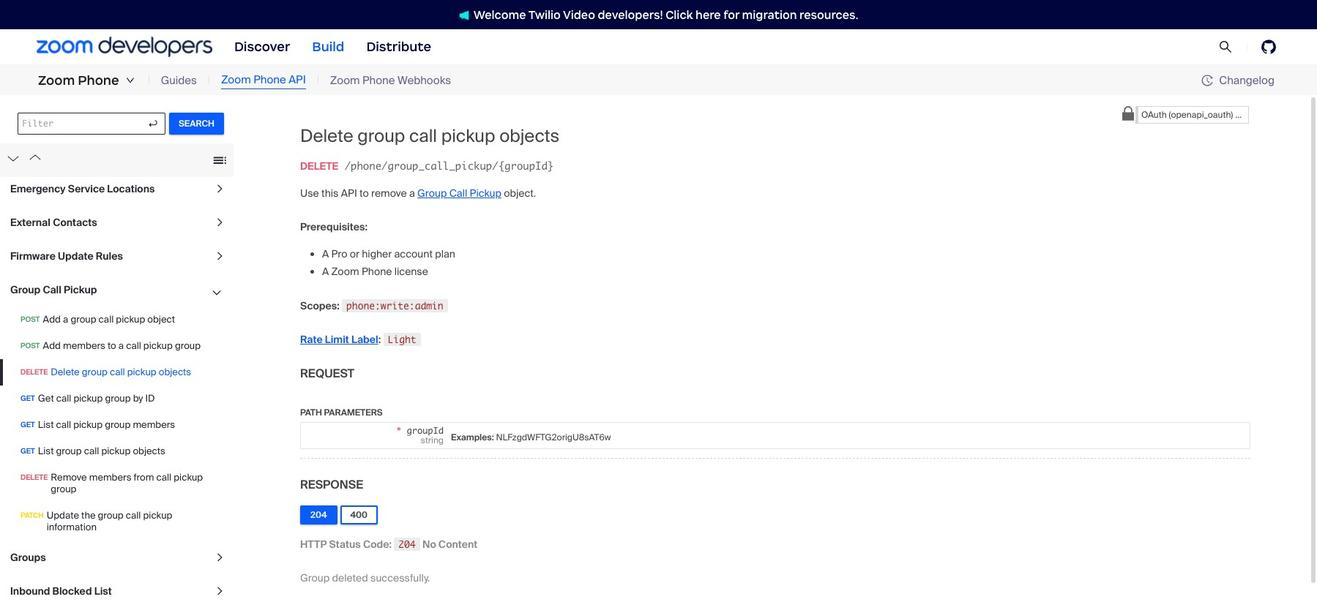 Task type: locate. For each thing, give the bounding box(es) containing it.
path
[[300, 407, 322, 419]]

click
[[666, 8, 693, 22]]

0 vertical spatial 204
[[310, 509, 327, 521]]

history image down search icon
[[1202, 75, 1219, 86]]

phone left api
[[254, 73, 286, 87]]

search image
[[1219, 40, 1232, 54]]

here
[[696, 8, 721, 22]]

204 left no in the left bottom of the page
[[399, 539, 416, 550]]

204 inside http status code: 204 no content
[[399, 539, 416, 550]]

search image
[[1219, 40, 1232, 54]]

0 horizontal spatial zoom
[[38, 72, 75, 89]]

3 phone from the left
[[363, 73, 395, 88]]

2 phone from the left
[[254, 73, 286, 87]]

204
[[310, 509, 327, 521], [399, 539, 416, 550]]

zoom developer logo image
[[37, 37, 212, 57]]

no
[[423, 538, 436, 551]]

zoom
[[38, 72, 75, 89], [221, 73, 251, 87], [330, 73, 360, 88]]

phone left webhooks
[[363, 73, 395, 88]]

changelog link
[[1202, 73, 1275, 88]]

history image
[[1202, 75, 1219, 86], [1202, 75, 1214, 86]]

0 horizontal spatial phone
[[78, 72, 119, 89]]

1 vertical spatial 204
[[399, 539, 416, 550]]

phone for zoom phone api
[[254, 73, 286, 87]]

welcome twilio video developers! click here for migration resources.
[[474, 8, 858, 22]]

1 horizontal spatial 204
[[399, 539, 416, 550]]

code:
[[363, 538, 392, 551]]

204 inside button
[[310, 509, 327, 521]]

down image
[[126, 76, 135, 85]]

3 zoom from the left
[[330, 73, 360, 88]]

2 horizontal spatial phone
[[363, 73, 395, 88]]

guides
[[161, 73, 197, 88]]

phone left down icon
[[78, 72, 119, 89]]

1 phone from the left
[[78, 72, 119, 89]]

notification image
[[459, 10, 474, 20], [459, 10, 469, 20]]

1 horizontal spatial zoom
[[221, 73, 251, 87]]

api
[[289, 73, 306, 87]]

204 up http
[[310, 509, 327, 521]]

video
[[563, 8, 595, 22]]

0 horizontal spatial 204
[[310, 509, 327, 521]]

zoom for zoom phone api
[[221, 73, 251, 87]]

1 zoom from the left
[[38, 72, 75, 89]]

parameters
[[324, 407, 383, 419]]

github image
[[1262, 40, 1276, 54], [1262, 40, 1276, 54]]

2 horizontal spatial zoom
[[330, 73, 360, 88]]

1 horizontal spatial phone
[[254, 73, 286, 87]]

guides link
[[161, 72, 197, 89]]

path parameters
[[300, 407, 383, 419]]

phone for zoom phone
[[78, 72, 119, 89]]

400
[[350, 509, 368, 521]]

phone
[[78, 72, 119, 89], [254, 73, 286, 87], [363, 73, 395, 88]]

request
[[300, 366, 355, 381]]

204 button
[[300, 506, 337, 525]]

2 zoom from the left
[[221, 73, 251, 87]]



Task type: vqa. For each thing, say whether or not it's contained in the screenshot.
Welcome Twilio Video developers! Click here for migration resources.
yes



Task type: describe. For each thing, give the bounding box(es) containing it.
webhooks
[[398, 73, 451, 88]]

twilio
[[528, 8, 561, 22]]

welcome
[[474, 8, 526, 22]]

changelog
[[1219, 73, 1275, 88]]

phone for zoom phone webhooks
[[363, 73, 395, 88]]

deleted
[[332, 572, 368, 585]]

zoom phone api
[[221, 73, 306, 87]]

welcome twilio video developers! click here for migration resources. link
[[444, 7, 873, 22]]

for
[[724, 8, 740, 22]]

migration
[[742, 8, 797, 22]]

developers!
[[598, 8, 663, 22]]

http status code: 204 no content
[[300, 538, 478, 551]]

zoom for zoom phone webhooks
[[330, 73, 360, 88]]

group
[[300, 572, 330, 585]]

zoom phone api link
[[221, 72, 306, 89]]

zoom for zoom phone
[[38, 72, 75, 89]]

status
[[329, 538, 361, 551]]

content
[[439, 538, 478, 551]]

zoom phone webhooks
[[330, 73, 451, 88]]

zoom phone
[[38, 72, 119, 89]]

http
[[300, 538, 327, 551]]

response
[[300, 477, 363, 493]]

history image left changelog
[[1202, 75, 1214, 86]]

400 button
[[340, 506, 378, 525]]

resources.
[[800, 8, 858, 22]]

successfully.
[[371, 572, 430, 585]]

group deleted successfully.
[[300, 572, 430, 585]]

zoom phone webhooks link
[[330, 72, 451, 89]]



